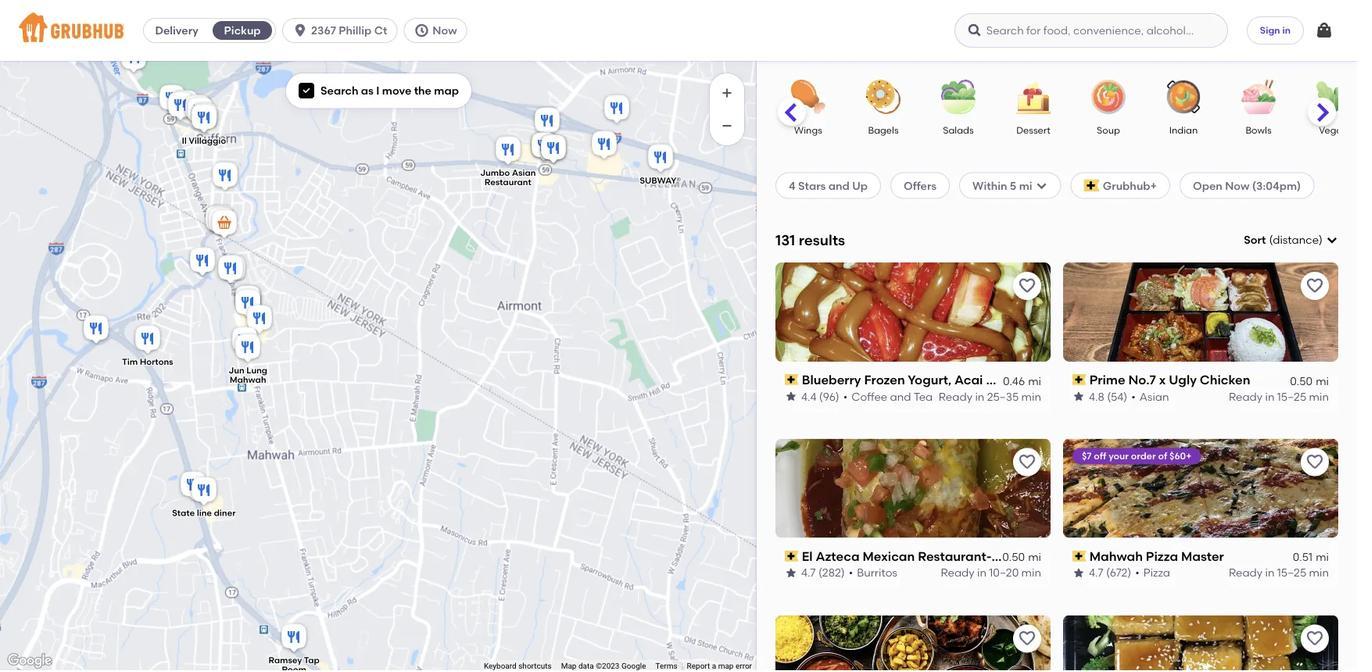 Task type: locate. For each thing, give the bounding box(es) containing it.
min
[[1022, 390, 1042, 403], [1310, 390, 1330, 403], [1022, 567, 1042, 580], [1310, 567, 1330, 580]]

1 vertical spatial map
[[719, 662, 734, 672]]

1 horizontal spatial mahwah
[[992, 549, 1046, 564]]

ready in 15–25 min for prime no.7 x ugly chicken
[[1230, 390, 1330, 403]]

save this restaurant image for tandoori bites logo
[[1018, 630, 1037, 649]]

0.50 for mahwah
[[1003, 551, 1026, 564]]

ready in 15–25 min for mahwah pizza master
[[1230, 567, 1330, 580]]

subscription pass image left blueberry
[[785, 375, 799, 386]]

distance
[[1273, 233, 1320, 247]]

imperial dynasty image
[[205, 203, 236, 237]]

star icon image for prime no.7 x ugly chicken
[[1073, 391, 1086, 403]]

longfellow's coffee image
[[215, 253, 246, 287]]

0.50 mi for el azteca mexican restaurant-mahwah
[[1003, 551, 1042, 564]]

svg image inside 2367 phillip ct button
[[293, 23, 308, 38]]

ramsey tap room
[[269, 656, 320, 672]]

4.7 for el
[[802, 567, 816, 580]]

of
[[1159, 451, 1168, 462]]

ready in 15–25 min
[[1230, 390, 1330, 403], [1230, 567, 1330, 580]]

star icon image
[[785, 391, 798, 403], [1073, 391, 1086, 403], [785, 567, 798, 580], [1073, 567, 1086, 580]]

1 vertical spatial svg image
[[302, 86, 311, 96]]

sushi bada image
[[185, 95, 216, 129]]

save this restaurant button for prime no.7 x ugly chicken logo on the right of the page
[[1301, 272, 1330, 300]]

4.7 for mahwah
[[1090, 567, 1104, 580]]

and down frozen
[[891, 390, 912, 403]]

asian for • asian
[[1140, 390, 1170, 403]]

0 horizontal spatial 0.50
[[1003, 551, 1026, 564]]

1 vertical spatial pizza
[[1144, 567, 1171, 580]]

svg image
[[1316, 21, 1334, 40], [414, 23, 430, 38], [967, 23, 983, 38], [1036, 179, 1049, 192], [1327, 234, 1339, 247]]

0 vertical spatial now
[[433, 24, 457, 37]]

0 horizontal spatial 0.50 mi
[[1003, 551, 1042, 564]]

indian
[[1170, 124, 1198, 136]]

svg image right )
[[1327, 234, 1339, 247]]

main navigation navigation
[[0, 0, 1358, 61]]

0 vertical spatial 0.50
[[1291, 374, 1313, 388]]

subscription pass image left mahwah pizza master
[[1073, 551, 1087, 562]]

2367 phillip ct
[[311, 24, 387, 37]]

as
[[361, 84, 374, 97]]

1 vertical spatial ready in 15–25 min
[[1230, 567, 1330, 580]]

0 vertical spatial 15–25
[[1278, 390, 1307, 403]]

0.50
[[1291, 374, 1313, 388], [1003, 551, 1026, 564]]

jumbo asian restaurant image
[[493, 134, 524, 169]]

ready in 15–25 min down 0.51
[[1230, 567, 1330, 580]]

0 horizontal spatial mahwah
[[230, 375, 266, 385]]

move
[[382, 84, 412, 97]]

min for chicken
[[1310, 390, 1330, 403]]

None field
[[1245, 232, 1339, 248]]

1 horizontal spatial and
[[891, 390, 912, 403]]

0.50 up 10–20
[[1003, 551, 1026, 564]]

4.7 (672)
[[1090, 567, 1132, 580]]

(282)
[[819, 567, 845, 580]]

keyboard
[[484, 662, 517, 672]]

ramsey tap room image
[[278, 622, 310, 657]]

0 vertical spatial pizza
[[1146, 549, 1179, 564]]

bowls image
[[1232, 80, 1287, 114]]

dessert image
[[1007, 80, 1061, 114]]

svg image left 2367
[[293, 23, 308, 38]]

4.4 (96)
[[802, 390, 840, 403]]

mahwah up 10–20
[[992, 549, 1046, 564]]

1 horizontal spatial asian
[[1140, 390, 1170, 403]]

ready for mahwah
[[941, 567, 975, 580]]

now inside button
[[433, 24, 457, 37]]

sign
[[1261, 24, 1281, 36]]

4.7 left (672)
[[1090, 567, 1104, 580]]

•
[[844, 390, 848, 403], [1132, 390, 1136, 403], [849, 567, 853, 580], [1136, 567, 1140, 580]]

0 vertical spatial tea
[[1158, 373, 1180, 388]]

fink's bbq and cheesesteak roadhouse image
[[118, 42, 149, 76]]

1 ready in 15–25 min from the top
[[1230, 390, 1330, 403]]

tea up • asian
[[1158, 373, 1180, 388]]

mi for chicken
[[1316, 374, 1330, 388]]

0 vertical spatial and
[[829, 179, 850, 192]]

map right the the
[[434, 84, 459, 97]]

el azteca mexican restaurant-mahwah logo image
[[776, 439, 1051, 539]]

asian for jumbo asian restaurant
[[512, 168, 536, 178]]

1 4.7 from the left
[[802, 567, 816, 580]]

subscription pass image left el
[[785, 551, 799, 562]]

0 horizontal spatial tea
[[914, 390, 933, 403]]

liquorland - image
[[589, 129, 620, 163]]

0.50 right the chicken
[[1291, 374, 1313, 388]]

map right a
[[719, 662, 734, 672]]

1 horizontal spatial tea
[[1158, 373, 1180, 388]]

ct
[[374, 24, 387, 37]]

in
[[1283, 24, 1291, 36], [976, 390, 985, 403], [1266, 390, 1275, 403], [978, 567, 987, 580], [1266, 567, 1275, 580]]

0 vertical spatial svg image
[[293, 23, 308, 38]]

(3:04pm)
[[1253, 179, 1302, 192]]

svg image inside field
[[1327, 234, 1339, 247]]

pizza down mahwah pizza master
[[1144, 567, 1171, 580]]

grubhub plus flag logo image
[[1085, 179, 1100, 192]]

within 5 mi
[[973, 179, 1033, 192]]

now
[[433, 24, 457, 37], [1226, 179, 1250, 192]]

in for prime no.7 x ugly chicken
[[1266, 390, 1275, 403]]

star icon image for el azteca mexican restaurant-mahwah
[[785, 567, 798, 580]]

tea
[[1158, 373, 1180, 388], [914, 390, 933, 403]]

1 vertical spatial 15–25
[[1278, 567, 1307, 580]]

1 vertical spatial 0.50 mi
[[1003, 551, 1042, 564]]

subscription pass image for mahwah pizza master
[[1073, 551, 1087, 562]]

star icon image down subscription pass icon
[[1073, 391, 1086, 403]]

restaurant-
[[918, 549, 992, 564]]

0.50 mi for prime no.7 x ugly chicken
[[1291, 374, 1330, 388]]

1 horizontal spatial map
[[719, 662, 734, 672]]

0 horizontal spatial 4.7
[[802, 567, 816, 580]]

prime no.7 x ugly chicken logo image
[[1064, 263, 1339, 362]]

star icon image for mahwah pizza master
[[1073, 567, 1086, 580]]

• right (282) on the bottom
[[849, 567, 853, 580]]

$7 off your order of $60+
[[1082, 451, 1192, 462]]

il villaggio
[[182, 136, 226, 146]]

map region
[[0, 0, 943, 672]]

1 vertical spatial 0.50
[[1003, 551, 1026, 564]]

1 15–25 from the top
[[1278, 390, 1307, 403]]

4.8 (54)
[[1090, 390, 1128, 403]]

2 ready in 15–25 min from the top
[[1230, 567, 1330, 580]]

2367 phillip ct button
[[282, 18, 404, 43]]

subscription pass image
[[785, 375, 799, 386], [785, 551, 799, 562], [1073, 551, 1087, 562]]

offers
[[904, 179, 937, 192]]

sort
[[1245, 233, 1267, 247]]

• burritos
[[849, 567, 898, 580]]

order
[[1132, 451, 1156, 462]]

Search for food, convenience, alcohol... search field
[[955, 13, 1229, 48]]

pickup
[[224, 24, 261, 37]]

asian inside jumbo asian restaurant
[[512, 168, 536, 178]]

svg image right ct
[[414, 23, 430, 38]]

1 vertical spatial and
[[1084, 373, 1109, 388]]

vegan image
[[1307, 80, 1358, 114]]

wings image
[[781, 80, 836, 114]]

in for mahwah pizza master
[[1266, 567, 1275, 580]]

2 15–25 from the top
[[1278, 567, 1307, 580]]

room
[[282, 665, 307, 672]]

state line diner image
[[188, 475, 220, 510]]

4.7 down el
[[802, 567, 816, 580]]

25–35
[[988, 390, 1019, 403]]

novino ristorante image
[[187, 245, 218, 280]]

jumbo asian restaurant
[[480, 168, 536, 188]]

star icon image left 4.7 (672)
[[1073, 567, 1086, 580]]

4.7
[[802, 567, 816, 580], [1090, 567, 1104, 580]]

15–25 for prime no.7 x ugly chicken
[[1278, 390, 1307, 403]]

0 vertical spatial 0.50 mi
[[1291, 374, 1330, 388]]

2367
[[311, 24, 336, 37]]

soup image
[[1082, 80, 1136, 114]]

ready
[[939, 390, 973, 403], [1230, 390, 1263, 403], [941, 567, 975, 580], [1230, 567, 1263, 580]]

0 horizontal spatial asian
[[512, 168, 536, 178]]

save this restaurant button for el azteca mexican restaurant-mahwah logo
[[1014, 449, 1042, 477]]

salads
[[944, 124, 974, 136]]

agave restaurant and lounge image
[[156, 83, 188, 117]]

star icon image left 4.4
[[785, 391, 798, 403]]

• right (672)
[[1136, 567, 1140, 580]]

star icon image for blueberry frozen yogurt, acai bowl, smoothie and bubble tea
[[785, 391, 798, 403]]

1 horizontal spatial 4.7
[[1090, 567, 1104, 580]]

open now (3:04pm)
[[1194, 179, 1302, 192]]

up
[[853, 179, 868, 192]]

master
[[1182, 549, 1225, 564]]

save this restaurant image
[[1018, 453, 1037, 472], [1306, 453, 1325, 472], [1018, 630, 1037, 649]]

and for up
[[829, 179, 850, 192]]

• for frozen
[[844, 390, 848, 403]]

(
[[1270, 233, 1273, 247]]

report a map error
[[687, 662, 752, 672]]

0.50 mi
[[1291, 374, 1330, 388], [1003, 551, 1042, 564]]

tea down yogurt,
[[914, 390, 933, 403]]

1 horizontal spatial 0.50
[[1291, 374, 1313, 388]]

• right the (54)
[[1132, 390, 1136, 403]]

soup
[[1097, 124, 1121, 136]]

guacamole mexican grill image
[[529, 130, 560, 165]]

0 vertical spatial ready in 15–25 min
[[1230, 390, 1330, 403]]

asian down x on the bottom right of page
[[1140, 390, 1170, 403]]

0 horizontal spatial now
[[433, 24, 457, 37]]

0 vertical spatial asian
[[512, 168, 536, 178]]

star icon image left 4.7 (282)
[[785, 567, 798, 580]]

prime
[[1090, 373, 1126, 388]]

1 horizontal spatial now
[[1226, 179, 1250, 192]]

now right open at right top
[[1226, 179, 1250, 192]]

save this restaurant image
[[1018, 277, 1037, 295], [1306, 277, 1325, 295], [1306, 630, 1325, 649]]

and left 'up'
[[829, 179, 850, 192]]

$60+
[[1170, 451, 1192, 462]]

jun lung mahwah image
[[232, 332, 264, 366]]

and up 4.8
[[1084, 373, 1109, 388]]

7 eleven image
[[209, 208, 240, 242]]

el azteca mexican restaurant-mahwah
[[802, 549, 1046, 564]]

mexican
[[863, 549, 915, 564]]

4.4
[[802, 390, 817, 403]]

mahwah up (672)
[[1090, 549, 1143, 564]]

• right the (96)
[[844, 390, 848, 403]]

i
[[376, 84, 380, 97]]

asian
[[512, 168, 536, 178], [1140, 390, 1170, 403]]

0 horizontal spatial and
[[829, 179, 850, 192]]

terms link
[[656, 662, 678, 672]]

0 vertical spatial map
[[434, 84, 459, 97]]

ready in 15–25 min down the chicken
[[1230, 390, 1330, 403]]

shortcuts
[[519, 662, 552, 672]]

wings
[[795, 124, 823, 136]]

x
[[1160, 373, 1166, 388]]

svg image
[[293, 23, 308, 38], [302, 86, 311, 96]]

tandoori bites image
[[229, 325, 260, 359]]

1 vertical spatial asian
[[1140, 390, 1170, 403]]

hacienda don manuel image
[[182, 93, 214, 127]]

data
[[579, 662, 594, 672]]

grubhub+
[[1103, 179, 1158, 192]]

131 results
[[776, 232, 846, 249]]

google image
[[4, 652, 56, 672]]

your
[[1109, 451, 1129, 462]]

2 vertical spatial and
[[891, 390, 912, 403]]

pizza up • pizza
[[1146, 549, 1179, 564]]

ready for chicken
[[1230, 390, 1263, 403]]

subscription pass image for blueberry frozen yogurt, acai bowl, smoothie and bubble tea
[[785, 375, 799, 386]]

prime no.7 x ugly chicken
[[1090, 373, 1251, 388]]

15–25 for mahwah pizza master
[[1278, 567, 1307, 580]]

results
[[799, 232, 846, 249]]

google
[[622, 662, 646, 672]]

plus icon image
[[720, 85, 735, 101]]

0.46 mi
[[1003, 374, 1042, 388]]

)
[[1320, 233, 1323, 247]]

svg image left the search
[[302, 86, 311, 96]]

vegan
[[1320, 124, 1349, 136]]

keyboard shortcuts button
[[484, 661, 552, 672]]

mahwah down jun lung mahwah image
[[230, 375, 266, 385]]

2 4.7 from the left
[[1090, 567, 1104, 580]]

delivery
[[155, 24, 198, 37]]

svg image right sign in button at the top right of the page
[[1316, 21, 1334, 40]]

mahwah pizza master logo image
[[1064, 439, 1339, 539]]

asian right 'jumbo' at the top left of the page
[[512, 168, 536, 178]]

min for mahwah
[[1022, 567, 1042, 580]]

mahwah inside tim hortons jun lung mahwah
[[230, 375, 266, 385]]

1 horizontal spatial 0.50 mi
[[1291, 374, 1330, 388]]

now right ct
[[433, 24, 457, 37]]

svg image for 2367 phillip ct
[[293, 23, 308, 38]]

subscription pass image for el azteca mexican restaurant-mahwah
[[785, 551, 799, 562]]

save this restaurant button
[[1014, 272, 1042, 300], [1301, 272, 1330, 300], [1014, 449, 1042, 477], [1301, 449, 1330, 477], [1014, 625, 1042, 654], [1301, 625, 1330, 654]]



Task type: describe. For each thing, give the bounding box(es) containing it.
keyboard shortcuts
[[484, 662, 552, 672]]

hortons
[[140, 357, 173, 368]]

blueberry
[[802, 373, 862, 388]]

4.8
[[1090, 390, 1105, 403]]

terms
[[656, 662, 678, 672]]

state line diner
[[172, 508, 236, 519]]

acai
[[955, 373, 984, 388]]

jun lung mahwah  logo image
[[1064, 616, 1339, 672]]

bagels
[[869, 124, 899, 136]]

save this restaurant button for blueberry frozen yogurt, acai bowl, smoothie and bubble tea  logo
[[1014, 272, 1042, 300]]

within
[[973, 179, 1008, 192]]

0.50 for chicken
[[1291, 374, 1313, 388]]

bagels image
[[856, 80, 911, 114]]

the
[[414, 84, 432, 97]]

phillip
[[339, 24, 372, 37]]

pizza for •
[[1144, 567, 1171, 580]]

in for blueberry frozen yogurt, acai bowl, smoothie and bubble tea
[[976, 390, 985, 403]]

sign in
[[1261, 24, 1291, 36]]

mason jar image
[[81, 313, 112, 348]]

yogurt,
[[908, 373, 952, 388]]

1 vertical spatial now
[[1226, 179, 1250, 192]]

error
[[736, 662, 752, 672]]

no.7
[[1129, 373, 1157, 388]]

save this restaurant button for tandoori bites logo
[[1014, 625, 1042, 654]]

lung
[[247, 365, 267, 376]]

salads image
[[932, 80, 986, 114]]

azteca
[[816, 549, 860, 564]]

ready for bowl,
[[939, 390, 973, 403]]

frozen
[[865, 373, 906, 388]]

tim hortons jun lung mahwah
[[122, 357, 267, 385]]

blueberry frozen yogurt, acai bowl, smoothie and bubble tea  logo image
[[776, 263, 1051, 362]]

state
[[172, 508, 195, 519]]

line
[[197, 508, 212, 519]]

mahwah for lung
[[230, 375, 266, 385]]

map data ©2023 google
[[561, 662, 646, 672]]

prime no.7 x ugly chicken image
[[232, 284, 264, 318]]

jersey mike's subs image
[[538, 133, 569, 167]]

subway® image
[[645, 142, 677, 176]]

dessert
[[1017, 124, 1051, 136]]

mi for mahwah
[[1029, 551, 1042, 564]]

4 stars and up
[[789, 179, 868, 192]]

(54)
[[1108, 390, 1128, 403]]

5
[[1010, 179, 1017, 192]]

• for azteca
[[849, 567, 853, 580]]

rella cafe image
[[601, 93, 633, 127]]

sq pizza image
[[178, 470, 209, 504]]

0 horizontal spatial map
[[434, 84, 459, 97]]

panera bread image
[[532, 105, 563, 140]]

minus icon image
[[720, 118, 735, 134]]

restaurant
[[485, 177, 532, 188]]

bubbakoo's burritos image
[[206, 205, 237, 240]]

search as i move the map
[[321, 84, 459, 97]]

jv burger image
[[538, 133, 569, 167]]

0.51
[[1293, 551, 1313, 564]]

sort ( distance )
[[1245, 233, 1323, 247]]

save this restaurant image for bowl,
[[1018, 277, 1037, 295]]

svg image inside now button
[[414, 23, 430, 38]]

(96)
[[820, 390, 840, 403]]

el azteca mexican restaurant-mahwah image
[[232, 284, 264, 318]]

mahwah pizza master
[[1090, 549, 1225, 564]]

1 vertical spatial tea
[[914, 390, 933, 403]]

bowls
[[1246, 124, 1272, 136]]

blueberry frozen yogurt, acai bowl, smoothie and bubble tea image
[[244, 303, 275, 337]]

(672)
[[1107, 567, 1132, 580]]

tap
[[304, 656, 320, 666]]

report
[[687, 662, 710, 672]]

bowl,
[[987, 373, 1020, 388]]

jun
[[229, 365, 245, 376]]

subscription pass image
[[1073, 375, 1087, 386]]

ugly
[[1169, 373, 1197, 388]]

svg image for search as i move the map
[[302, 86, 311, 96]]

il villaggio image
[[188, 102, 220, 136]]

and for tea
[[891, 390, 912, 403]]

chicken & rib crib image
[[217, 253, 249, 287]]

in inside button
[[1283, 24, 1291, 36]]

save this restaurant image for el azteca mexican restaurant-mahwah logo
[[1018, 453, 1037, 472]]

mahwah for restaurant-
[[992, 549, 1046, 564]]

• for pizza
[[1136, 567, 1140, 580]]

subway®
[[640, 176, 681, 186]]

ready in 25–35 min
[[939, 390, 1042, 403]]

save this restaurant button for jun lung mahwah  logo
[[1301, 625, 1330, 654]]

• asian
[[1132, 390, 1170, 403]]

©2023
[[596, 662, 620, 672]]

coffee
[[852, 390, 888, 403]]

4
[[789, 179, 796, 192]]

• for no.7
[[1132, 390, 1136, 403]]

now button
[[404, 18, 474, 43]]

mi for bowl,
[[1029, 374, 1042, 388]]

burritos
[[857, 567, 898, 580]]

mahwah pizza master image
[[232, 287, 264, 322]]

nonna's pizza & restaurant image
[[203, 204, 234, 238]]

search
[[321, 84, 359, 97]]

• pizza
[[1136, 567, 1171, 580]]

min for bowl,
[[1022, 390, 1042, 403]]

jumbo
[[480, 168, 510, 178]]

stars
[[799, 179, 826, 192]]

off
[[1094, 451, 1107, 462]]

the best diner family restaurant image
[[170, 88, 201, 122]]

b-balls meatballs image
[[210, 160, 241, 194]]

none field containing sort
[[1245, 232, 1339, 248]]

save this restaurant image for chicken
[[1306, 277, 1325, 295]]

svg image up salads image
[[967, 23, 983, 38]]

2 horizontal spatial mahwah
[[1090, 549, 1143, 564]]

pickup button
[[210, 18, 275, 43]]

svg image right 5 at the right of the page
[[1036, 179, 1049, 192]]

jade bistro image
[[165, 90, 196, 124]]

sign in button
[[1247, 16, 1305, 45]]

0.46
[[1003, 374, 1026, 388]]

tim
[[122, 357, 138, 368]]

0.51 mi
[[1293, 551, 1330, 564]]

ramsey
[[269, 656, 302, 666]]

sarinas afghan cuisine image
[[189, 101, 221, 135]]

villaggio
[[189, 136, 226, 146]]

in for el azteca mexican restaurant-mahwah
[[978, 567, 987, 580]]

open
[[1194, 179, 1223, 192]]

2 horizontal spatial and
[[1084, 373, 1109, 388]]

mamamias image
[[529, 130, 560, 165]]

a
[[712, 662, 717, 672]]

pizza for mahwah
[[1146, 549, 1179, 564]]

blueberry frozen yogurt, acai bowl, smoothie and bubble tea
[[802, 373, 1180, 388]]

indian image
[[1157, 80, 1212, 114]]

ready in 10–20 min
[[941, 567, 1042, 580]]

delivery button
[[144, 18, 210, 43]]

tandoori bites logo image
[[776, 616, 1051, 672]]

tim hortons image
[[132, 323, 163, 358]]



Task type: vqa. For each thing, say whether or not it's contained in the screenshot.


